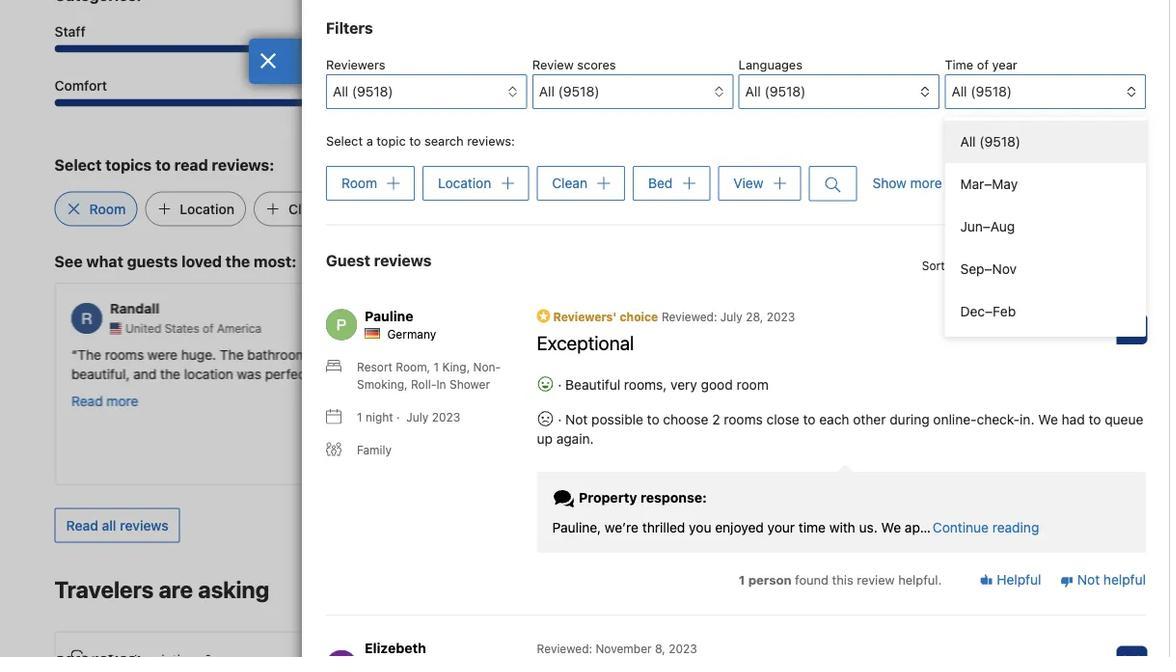 Task type: describe. For each thing, give the bounding box(es) containing it.
perfect inside " the rooms were huge. the bathrooms were beautiful, and the location was perfect
[[265, 366, 310, 382]]

bathrooms
[[247, 347, 314, 362]]

you
[[689, 520, 712, 536]]

main
[[912, 347, 942, 362]]

guests
[[127, 252, 178, 270]]

the inside "" it was the perfect place for my husbands first time in las vegas! i loved that we had a non- smoking floor and we would definitely recommend this hotel to anyone! close to great food and luxury shopping!"
[[476, 347, 496, 362]]

1 for 1 person found this review helpful.
[[739, 572, 746, 587]]

0 horizontal spatial a
[[367, 134, 373, 148]]

it inside it was close to the main things i wanted to see a do.
[[795, 347, 803, 362]]

a inside it was close to the main things i wanted to see a do.
[[1086, 347, 1093, 362]]

read all reviews
[[66, 517, 169, 533]]

" the rooms were huge. the bathrooms were beautiful, and the location was perfect
[[71, 347, 348, 382]]

with
[[830, 520, 856, 536]]

review scores
[[533, 57, 616, 72]]

list of reviews region
[[315, 283, 1158, 657]]

sep–nov link
[[946, 248, 1147, 291]]

great
[[693, 404, 725, 420]]

the inside " the rooms were huge. the bathrooms were beautiful, and the location was perfect
[[160, 366, 180, 382]]

it inside "" it was the perfect place for my husbands first time in las vegas! i loved that we had a non- smoking floor and we would definitely recommend this hotel to anyone! close to great food and luxury shopping!"
[[436, 347, 444, 362]]

(9518) up mar–may
[[980, 134, 1021, 150]]

to down would
[[569, 404, 582, 420]]

first
[[694, 347, 718, 362]]

" for it
[[430, 347, 436, 362]]

1 person found this review helpful.
[[739, 572, 943, 587]]

show more button
[[873, 166, 943, 201]]

it was close to the main things i wanted to see a do.
[[789, 347, 1093, 382]]

travelers
[[55, 576, 154, 603]]

non-
[[679, 366, 708, 382]]

languages
[[739, 57, 803, 72]]

of up "place"
[[561, 322, 572, 335]]

november
[[596, 642, 652, 656]]

would
[[567, 385, 604, 401]]

review categories element
[[55, 0, 141, 6]]

review
[[857, 572, 895, 587]]

response:
[[641, 490, 707, 505]]

not possible to choose 2 rooms close to each other during online-check-in. we had to queue up again.
[[537, 412, 1144, 447]]

to left see
[[1044, 347, 1056, 362]]

all (9518) button for review scores
[[533, 74, 734, 109]]

recommend
[[430, 404, 504, 420]]

during
[[890, 412, 930, 427]]

and inside " the rooms were huge. the bathrooms were beautiful, and the location was perfect
[[133, 366, 156, 382]]

i inside "" it was the perfect place for my husbands first time in las vegas! i loved that we had a non- smoking floor and we would definitely recommend this hotel to anyone! close to great food and luxury shopping!"
[[547, 366, 550, 382]]

2 horizontal spatial location
[[778, 77, 833, 93]]

room
[[737, 377, 769, 393]]

comfort
[[55, 77, 107, 93]]

not helpful button
[[1061, 571, 1147, 590]]

(9518) for reviewers
[[352, 84, 394, 99]]

1 vertical spatial room
[[89, 201, 126, 217]]

continue reading link
[[933, 518, 1040, 538]]

0 horizontal spatial 2023
[[432, 411, 461, 424]]

filter reviews region
[[326, 16, 1147, 337]]

1 vertical spatial we
[[546, 385, 563, 401]]

pauline, we're thrilled you enjoyed your time with us. we ap… continue reading
[[553, 520, 1040, 536]]

1 for 1 night · july 2023
[[357, 411, 363, 424]]

1 horizontal spatial and
[[462, 424, 485, 440]]

to right the topic
[[410, 134, 421, 148]]

hotel
[[534, 404, 566, 420]]

location
[[184, 366, 233, 382]]

family
[[357, 443, 392, 457]]

the inside it was close to the main things i wanted to see a do.
[[888, 347, 908, 362]]

to left read
[[155, 155, 171, 174]]

all for time of year
[[952, 84, 968, 99]]

check-
[[977, 412, 1021, 427]]

10
[[1124, 320, 1141, 338]]

what
[[86, 252, 123, 270]]

0 vertical spatial view
[[734, 175, 764, 191]]

select topics to read reviews:
[[55, 155, 275, 174]]

had inside "" it was the perfect place for my husbands first time in las vegas! i loved that we had a non- smoking floor and we would definitely recommend this hotel to anyone! close to great food and luxury shopping!"
[[641, 366, 664, 382]]

helpful
[[1104, 572, 1147, 588]]

states for "
[[523, 322, 558, 335]]

of up huge.
[[202, 322, 213, 335]]

1 horizontal spatial room
[[342, 175, 378, 191]]

7.9
[[375, 23, 393, 39]]

reviewers' choice
[[551, 310, 659, 323]]

all (9518) button for reviewers
[[326, 74, 528, 109]]

we're
[[605, 520, 639, 536]]

read for read all reviews
[[66, 517, 98, 533]]

to left main
[[872, 347, 884, 362]]

read
[[174, 155, 208, 174]]

0 vertical spatial bed
[[649, 175, 673, 191]]

for inside "" it was the perfect place for my husbands first time in las vegas! i loved that we had a non- smoking floor and we would definitely recommend this hotel to anyone! close to great food and luxury shopping!"
[[586, 347, 604, 362]]

7.8
[[736, 77, 755, 93]]

money
[[476, 77, 519, 93]]

review
[[533, 57, 574, 72]]

comfort 8.2 meter
[[55, 99, 393, 107]]

time of year
[[946, 57, 1018, 72]]

1 vertical spatial and
[[519, 385, 542, 401]]

reviewed: for reviewed: november 8, 2023
[[537, 642, 593, 656]]

things
[[945, 347, 984, 362]]

pauline
[[365, 308, 414, 324]]

united states of america image
[[110, 323, 121, 334]]

topic
[[377, 134, 406, 148]]

1 united states of america from the left
[[125, 322, 261, 335]]

· for · beautiful rooms, very good room
[[558, 377, 562, 393]]

night
[[366, 411, 394, 424]]

rooms inside not possible to choose 2 rooms close to each other during online-check-in. we had to queue up again.
[[724, 412, 763, 427]]

" for the
[[71, 347, 77, 362]]

united states of america for it was close to the main things i wanted to see a do.
[[843, 322, 979, 335]]

value for money
[[416, 77, 519, 93]]

1 horizontal spatial reviews:
[[467, 134, 515, 148]]

of inside filter reviews region
[[978, 57, 990, 72]]

time
[[946, 57, 974, 72]]

anyone!
[[585, 404, 634, 420]]

las
[[475, 366, 497, 382]]

all down location 9.0 meter
[[961, 134, 976, 150]]

see availability button
[[998, 574, 1116, 609]]

1 were from the left
[[147, 347, 177, 362]]

all (9518) for review scores
[[539, 84, 600, 99]]

1 horizontal spatial location
[[438, 175, 492, 191]]

rooms inside " the rooms were huge. the bathrooms were beautiful, and the location was perfect
[[104, 347, 144, 362]]

to down the definitely on the right of the page
[[647, 412, 660, 427]]

(9518) for time of year
[[971, 84, 1013, 99]]

beautiful,
[[71, 366, 129, 382]]

in
[[461, 366, 472, 382]]

to left "each"
[[804, 412, 816, 427]]

not helpful
[[1075, 572, 1147, 588]]

guest
[[326, 251, 371, 269]]

again.
[[557, 431, 594, 447]]

filters
[[326, 19, 373, 37]]

read more
[[71, 393, 138, 409]]

reviews for guest
[[374, 251, 432, 269]]

mar–may
[[961, 176, 1019, 192]]

found
[[796, 572, 829, 587]]

2 the from the left
[[220, 347, 243, 362]]

show more
[[873, 175, 943, 191]]

0 horizontal spatial for
[[455, 77, 473, 93]]

1 vertical spatial clean
[[289, 201, 325, 217]]

america for "
[[576, 322, 620, 335]]

property response:
[[576, 490, 707, 505]]

reviewed: july 28, 2023
[[662, 310, 796, 323]]

online-
[[934, 412, 977, 427]]

exceptional
[[537, 331, 635, 354]]

place
[[549, 347, 583, 362]]

pauline,
[[553, 520, 602, 536]]

reviews inside button
[[120, 517, 169, 533]]

continue
[[933, 520, 989, 536]]

dec–feb
[[961, 304, 1017, 320]]

0 horizontal spatial we
[[882, 520, 902, 536]]

· beautiful rooms, very good room
[[555, 377, 769, 393]]

huge.
[[181, 347, 216, 362]]

0 vertical spatial we
[[619, 366, 637, 382]]



Task type: locate. For each thing, give the bounding box(es) containing it.
more for show more
[[911, 175, 943, 191]]

time left in
[[430, 366, 457, 382]]

1 vertical spatial close
[[767, 412, 800, 427]]

united up las
[[484, 322, 520, 335]]

read inside button
[[66, 517, 98, 533]]

2023 for reviewed: november 8, 2023
[[669, 642, 698, 656]]

more for read more
[[106, 393, 138, 409]]

reviews right all
[[120, 517, 169, 533]]

read
[[71, 393, 102, 409], [66, 517, 98, 533]]

4 all (9518) button from the left
[[946, 74, 1147, 109]]

0 horizontal spatial not
[[566, 412, 588, 427]]

to
[[410, 134, 421, 148], [155, 155, 171, 174], [872, 347, 884, 362], [1044, 347, 1056, 362], [569, 404, 582, 420], [677, 404, 689, 420], [647, 412, 660, 427], [804, 412, 816, 427], [1089, 412, 1102, 427]]

dec–feb link
[[946, 291, 1147, 333]]

read down beautiful,
[[71, 393, 102, 409]]

location down read
[[180, 201, 235, 217]]

see left availability
[[1010, 583, 1034, 599]]

0 horizontal spatial location
[[180, 201, 235, 217]]

had
[[641, 366, 664, 382], [1062, 412, 1086, 427]]

united for it was close to the main things i wanted to see a do.
[[843, 322, 879, 335]]

beautiful
[[566, 377, 621, 393]]

very
[[671, 377, 698, 393]]

0 vertical spatial location
[[778, 77, 833, 93]]

1 all (9518) button from the left
[[326, 74, 528, 109]]

1 united from the left
[[125, 322, 161, 335]]

1 horizontal spatial july
[[721, 310, 743, 323]]

read inside button
[[71, 393, 102, 409]]

reviewed: november 8, 2023
[[537, 642, 698, 656]]

3 united states of america from the left
[[843, 322, 979, 335]]

all
[[333, 84, 349, 99], [539, 84, 555, 99], [746, 84, 761, 99], [952, 84, 968, 99], [961, 134, 976, 150]]

0 vertical spatial see
[[55, 252, 83, 270]]

2 were from the left
[[318, 347, 348, 362]]

0 horizontal spatial united
[[125, 322, 161, 335]]

3 all (9518) button from the left
[[739, 74, 940, 109]]

0 vertical spatial read
[[71, 393, 102, 409]]

the
[[77, 347, 101, 362], [220, 347, 243, 362]]

had down husbands
[[641, 366, 664, 382]]

we inside not possible to choose 2 rooms close to each other during online-check-in. we had to queue up again.
[[1039, 412, 1059, 427]]

a
[[367, 134, 373, 148], [1086, 347, 1093, 362], [668, 366, 675, 382]]

for right value
[[455, 77, 473, 93]]

2 horizontal spatial and
[[519, 385, 542, 401]]

(9518)
[[352, 84, 394, 99], [559, 84, 600, 99], [765, 84, 806, 99], [971, 84, 1013, 99], [980, 134, 1021, 150]]

all for reviewers
[[333, 84, 349, 99]]

was
[[448, 347, 472, 362], [807, 347, 831, 362], [237, 366, 261, 382]]

1 america from the left
[[217, 322, 261, 335]]

and down vegas!
[[519, 385, 542, 401]]

us.
[[860, 520, 878, 536]]

1 horizontal spatial close
[[835, 347, 868, 362]]

1 vertical spatial reviews:
[[212, 155, 275, 174]]

2 vertical spatial and
[[462, 424, 485, 440]]

all (9518) down reviewers
[[333, 84, 394, 99]]

all (9518) button down scores
[[533, 74, 734, 109]]

3 states from the left
[[882, 322, 917, 335]]

staff
[[55, 23, 86, 39]]

all for languages
[[746, 84, 761, 99]]

2
[[713, 412, 721, 427]]

" inside "" it was the perfect place for my husbands first time in las vegas! i loved that we had a non- smoking floor and we would definitely recommend this hotel to anyone! close to great food and luxury shopping!"
[[430, 347, 436, 362]]

search
[[425, 134, 464, 148]]

united for "
[[484, 322, 520, 335]]

united states of america for "
[[484, 322, 620, 335]]

1 vertical spatial rooms
[[724, 412, 763, 427]]

1 vertical spatial see
[[1010, 583, 1034, 599]]

2 vertical spatial location
[[180, 201, 235, 217]]

all (9518) button up select a topic to search reviews:
[[326, 74, 528, 109]]

2 it from the left
[[795, 347, 803, 362]]

was inside "" it was the perfect place for my husbands first time in las vegas! i loved that we had a non- smoking floor and we would definitely recommend this hotel to anyone! close to great food and luxury shopping!"
[[448, 347, 472, 362]]

reviewers'
[[554, 310, 617, 323]]

time left with at right
[[799, 520, 826, 536]]

close down room at the bottom right
[[767, 412, 800, 427]]

it up the do.
[[795, 347, 803, 362]]

0 horizontal spatial more
[[106, 393, 138, 409]]

jun–aug link
[[946, 206, 1147, 248]]

2023 for reviewed: july 28, 2023
[[767, 310, 796, 323]]

perfect down bathrooms
[[265, 366, 310, 382]]

perfect up vegas!
[[500, 347, 545, 362]]

1 vertical spatial bed
[[379, 201, 404, 217]]

the left main
[[888, 347, 908, 362]]

reviewers
[[326, 57, 386, 72]]

(9518) for review scores
[[559, 84, 600, 99]]

scored 10 element
[[1117, 314, 1148, 344]]

the up las
[[476, 347, 496, 362]]

the
[[226, 252, 250, 270], [476, 347, 496, 362], [888, 347, 908, 362], [160, 366, 180, 382]]

topics
[[105, 155, 152, 174]]

of up main
[[921, 322, 932, 335]]

loved right guests
[[182, 252, 222, 270]]

see for see what guests loved the most:
[[55, 252, 83, 270]]

3 america from the left
[[935, 322, 979, 335]]

· right night
[[397, 411, 400, 424]]

it down germany
[[436, 347, 444, 362]]

1 horizontal spatial the
[[220, 347, 243, 362]]

2 all (9518) button from the left
[[533, 74, 734, 109]]

july left food
[[407, 411, 429, 424]]

close
[[835, 347, 868, 362], [767, 412, 800, 427]]

the up beautiful,
[[77, 347, 101, 362]]

1 the from the left
[[77, 347, 101, 362]]

0 horizontal spatial reviews:
[[212, 155, 275, 174]]

2 america from the left
[[576, 322, 620, 335]]

enjoyed
[[716, 520, 764, 536]]

1 horizontal spatial time
[[799, 520, 826, 536]]

1 horizontal spatial for
[[586, 347, 604, 362]]

not for possible
[[566, 412, 588, 427]]

good
[[701, 377, 733, 393]]

all (9518)
[[333, 84, 394, 99], [539, 84, 600, 99], [746, 84, 806, 99], [952, 84, 1013, 99], [961, 134, 1021, 150]]

we
[[619, 366, 637, 382], [546, 385, 563, 401]]

united
[[125, 322, 161, 335], [484, 322, 520, 335], [843, 322, 879, 335]]

9.0
[[1096, 77, 1116, 93]]

location 9.0 meter
[[778, 99, 1116, 107]]

all (9518) button down year
[[946, 74, 1147, 109]]

1 horizontal spatial 2023
[[669, 642, 698, 656]]

clean up most:
[[289, 201, 325, 217]]

not
[[566, 412, 588, 427], [1078, 572, 1101, 588]]

1 horizontal spatial it
[[795, 347, 803, 362]]

i right "things"
[[987, 347, 991, 362]]

location
[[778, 77, 833, 93], [438, 175, 492, 191], [180, 201, 235, 217]]

" up beautiful,
[[71, 347, 77, 362]]

this right found
[[833, 572, 854, 587]]

possible
[[592, 412, 644, 427]]

0 horizontal spatial reviewed:
[[537, 642, 593, 656]]

0 horizontal spatial america
[[217, 322, 261, 335]]

reviewed: left november
[[537, 642, 593, 656]]

1 vertical spatial time
[[799, 520, 826, 536]]

1 horizontal spatial this
[[833, 572, 854, 587]]

reviews: right read
[[212, 155, 275, 174]]

0 vertical spatial perfect
[[500, 347, 545, 362]]

close inside not possible to choose 2 rooms close to each other during online-check-in. we had to queue up again.
[[767, 412, 800, 427]]

america up my
[[576, 322, 620, 335]]

helpful
[[994, 572, 1042, 588]]

rooms down united states of america icon
[[104, 347, 144, 362]]

0 vertical spatial rooms
[[104, 347, 144, 362]]

we right in.
[[1039, 412, 1059, 427]]

(9518) down languages
[[765, 84, 806, 99]]

year
[[993, 57, 1018, 72]]

all
[[102, 517, 116, 533]]

do.
[[789, 366, 807, 382]]

2 vertical spatial a
[[668, 366, 675, 382]]

0 vertical spatial room
[[342, 175, 378, 191]]

that
[[591, 366, 616, 382]]

close up "each"
[[835, 347, 868, 362]]

america up "things"
[[935, 322, 979, 335]]

a inside "" it was the perfect place for my husbands first time in las vegas! i loved that we had a non- smoking floor and we would definitely recommend this hotel to anyone! close to great food and luxury shopping!"
[[668, 366, 675, 382]]

a right see
[[1086, 347, 1093, 362]]

1 vertical spatial a
[[1086, 347, 1093, 362]]

perfect inside "" it was the perfect place for my husbands first time in las vegas! i loved that we had a non- smoking floor and we would definitely recommend this hotel to anyone! close to great food and luxury shopping!"
[[500, 347, 545, 362]]

close image
[[260, 53, 277, 69]]

jun–aug
[[961, 219, 1016, 235]]

1 horizontal spatial had
[[1062, 412, 1086, 427]]

2 united from the left
[[484, 322, 520, 335]]

all down time
[[952, 84, 968, 99]]

reviews:
[[467, 134, 515, 148], [212, 155, 275, 174]]

1 horizontal spatial a
[[668, 366, 675, 382]]

choose
[[664, 412, 709, 427]]

0 vertical spatial we
[[1039, 412, 1059, 427]]

1 horizontal spatial select
[[326, 134, 363, 148]]

property
[[579, 490, 638, 505]]

value for money 7.8 meter
[[416, 99, 755, 107]]

3 united from the left
[[843, 322, 879, 335]]

i
[[987, 347, 991, 362], [547, 366, 550, 382]]

united states of america up huge.
[[125, 322, 261, 335]]

see availability
[[1010, 583, 1105, 599]]

all down languages
[[746, 84, 761, 99]]

wanted
[[995, 347, 1040, 362]]

2 horizontal spatial united states of america
[[843, 322, 979, 335]]

asking
[[198, 576, 270, 603]]

the left the location
[[160, 366, 180, 382]]

thrilled
[[643, 520, 686, 536]]

1 vertical spatial this
[[833, 572, 854, 587]]

(9518) down review scores
[[559, 84, 600, 99]]

scores
[[578, 57, 616, 72]]

1 left night
[[357, 411, 363, 424]]

all down review
[[539, 84, 555, 99]]

2 vertical spatial 2023
[[669, 642, 698, 656]]

1 night · july 2023
[[357, 411, 461, 424]]

2 states from the left
[[523, 322, 558, 335]]

see inside 'button'
[[1010, 583, 1034, 599]]

(9518) for languages
[[765, 84, 806, 99]]

read all reviews button
[[55, 508, 180, 543]]

1 vertical spatial perfect
[[265, 366, 310, 382]]

united up it was close to the main things i wanted to see a do.
[[843, 322, 879, 335]]

staff 7.9 meter
[[55, 45, 393, 53]]

this is a carousel with rotating slides. it displays featured reviews of the property. use the next and previous buttons to navigate. region
[[39, 275, 1132, 493]]

0 vertical spatial not
[[566, 412, 588, 427]]

all for review scores
[[539, 84, 555, 99]]

food
[[430, 424, 458, 440]]

1 horizontal spatial i
[[987, 347, 991, 362]]

all (9518) down languages
[[746, 84, 806, 99]]

was inside it was close to the main things i wanted to see a do.
[[807, 347, 831, 362]]

all (9518) for reviewers
[[333, 84, 394, 99]]

0 horizontal spatial perfect
[[265, 366, 310, 382]]

all (9518) up mar–may
[[961, 134, 1021, 150]]

reviews for sort
[[949, 259, 990, 273]]

the up the location
[[220, 347, 243, 362]]

all (9518) link
[[946, 121, 1147, 163]]

ap…
[[905, 520, 931, 536]]

time inside list of reviews region
[[799, 520, 826, 536]]

not for helpful
[[1078, 572, 1101, 588]]

not inside not possible to choose 2 rooms close to each other during online-check-in. we had to queue up again.
[[566, 412, 588, 427]]

select a topic to search reviews:
[[326, 134, 515, 148]]

read left all
[[66, 517, 98, 533]]

· left would
[[558, 377, 562, 393]]

the left most:
[[226, 252, 250, 270]]

" down germany
[[430, 347, 436, 362]]

states up main
[[882, 322, 917, 335]]

2023 right 8,
[[669, 642, 698, 656]]

select left topics
[[55, 155, 102, 174]]

room down the topic
[[342, 175, 378, 191]]

loved inside "" it was the perfect place for my husbands first time in las vegas! i loved that we had a non- smoking floor and we would definitely recommend this hotel to anyone! close to great food and luxury shopping!"
[[554, 366, 587, 382]]

28,
[[746, 310, 764, 323]]

all (9518) button for time of year
[[946, 74, 1147, 109]]

states for it was close to the main things i wanted to see a do.
[[882, 322, 917, 335]]

0 vertical spatial more
[[911, 175, 943, 191]]

1 vertical spatial reviewed:
[[537, 642, 593, 656]]

1 vertical spatial loved
[[554, 366, 587, 382]]

0 horizontal spatial bed
[[379, 201, 404, 217]]

0 horizontal spatial room
[[89, 201, 126, 217]]

randall
[[110, 301, 159, 317]]

i down "place"
[[547, 366, 550, 382]]

0 horizontal spatial july
[[407, 411, 429, 424]]

2 horizontal spatial was
[[807, 347, 831, 362]]

2 horizontal spatial states
[[882, 322, 917, 335]]

to left the great
[[677, 404, 689, 420]]

rooms right 2
[[724, 412, 763, 427]]

all (9518) for languages
[[746, 84, 806, 99]]

2 horizontal spatial 2023
[[767, 310, 796, 323]]

clean down value for money 7.8 "meter" on the top
[[552, 175, 588, 191]]

rooms,
[[625, 377, 667, 393]]

1 left person
[[739, 572, 746, 587]]

select for select a topic to search reviews:
[[326, 134, 363, 148]]

0 horizontal spatial states
[[164, 322, 199, 335]]

0 vertical spatial clean
[[552, 175, 588, 191]]

choice
[[620, 310, 659, 323]]

and right beautiful,
[[133, 366, 156, 382]]

0 vertical spatial for
[[455, 77, 473, 93]]

luxury
[[489, 424, 527, 440]]

location down languages
[[778, 77, 833, 93]]

most:
[[254, 252, 297, 270]]

0 horizontal spatial loved
[[182, 252, 222, 270]]

close inside it was close to the main things i wanted to see a do.
[[835, 347, 868, 362]]

1 it from the left
[[436, 347, 444, 362]]

and
[[133, 366, 156, 382], [519, 385, 542, 401], [462, 424, 485, 440]]

july left '28,'
[[721, 310, 743, 323]]

america
[[217, 322, 261, 335], [576, 322, 620, 335], [935, 322, 979, 335]]

america for it was close to the main things i wanted to see a do.
[[935, 322, 979, 335]]

2023 right '28,'
[[767, 310, 796, 323]]

person
[[749, 572, 792, 587]]

of left year
[[978, 57, 990, 72]]

this inside list of reviews region
[[833, 572, 854, 587]]

location down search
[[438, 175, 492, 191]]

vegas!
[[501, 366, 543, 382]]

1 horizontal spatial rooms
[[724, 412, 763, 427]]

1 horizontal spatial loved
[[554, 366, 587, 382]]

travelers are asking
[[55, 576, 270, 603]]

0 vertical spatial had
[[641, 366, 664, 382]]

this up luxury
[[508, 404, 531, 420]]

were
[[147, 347, 177, 362], [318, 347, 348, 362]]

we up hotel
[[546, 385, 563, 401]]

all (9518) button down languages
[[739, 74, 940, 109]]

helpful button
[[980, 571, 1042, 590]]

1
[[357, 411, 363, 424], [739, 572, 746, 587]]

all (9518) button for languages
[[739, 74, 940, 109]]

(9518) down time of year
[[971, 84, 1013, 99]]

1 horizontal spatial was
[[448, 347, 472, 362]]

not inside button
[[1078, 572, 1101, 588]]

had inside not possible to choose 2 rooms close to each other during online-check-in. we had to queue up again.
[[1062, 412, 1086, 427]]

more down beautiful,
[[106, 393, 138, 409]]

i inside it was close to the main things i wanted to see a do.
[[987, 347, 991, 362]]

read for read more
[[71, 393, 102, 409]]

1 vertical spatial view
[[458, 201, 489, 217]]

0 vertical spatial 2023
[[767, 310, 796, 323]]

loved down "place"
[[554, 366, 587, 382]]

more
[[911, 175, 943, 191], [106, 393, 138, 409]]

select for select topics to read reviews:
[[55, 155, 102, 174]]

1 horizontal spatial united states of america
[[484, 322, 620, 335]]

0 horizontal spatial i
[[547, 366, 550, 382]]

1 horizontal spatial reviewed:
[[662, 310, 718, 323]]

more inside button
[[911, 175, 943, 191]]

america up " the rooms were huge. the bathrooms were beautiful, and the location was perfect
[[217, 322, 261, 335]]

1 horizontal spatial america
[[576, 322, 620, 335]]

0 horizontal spatial this
[[508, 404, 531, 420]]

2 horizontal spatial reviews
[[949, 259, 990, 273]]

0 horizontal spatial were
[[147, 347, 177, 362]]

1 " from the left
[[71, 347, 77, 362]]

2 united states of america from the left
[[484, 322, 620, 335]]

1 vertical spatial more
[[106, 393, 138, 409]]

reviewed: up first at the bottom of page
[[662, 310, 718, 323]]

were right bathrooms
[[318, 347, 348, 362]]

2 " from the left
[[430, 347, 436, 362]]

1 horizontal spatial 1
[[739, 572, 746, 587]]

0 vertical spatial reviewed:
[[662, 310, 718, 323]]

reviews left 'by:'
[[949, 259, 990, 273]]

was inside " the rooms were huge. the bathrooms were beautiful, and the location was perfect
[[237, 366, 261, 382]]

sort reviews by:
[[923, 259, 1010, 273]]

" inside " the rooms were huge. the bathrooms were beautiful, and the location was perfect
[[71, 347, 77, 362]]

more right show
[[911, 175, 943, 191]]

time inside "" it was the perfect place for my husbands first time in las vegas! i loved that we had a non- smoking floor and we would definitely recommend this hotel to anyone! close to great food and luxury shopping!"
[[430, 366, 457, 382]]

see for see availability
[[1010, 583, 1034, 599]]

had right in.
[[1062, 412, 1086, 427]]

more inside button
[[106, 393, 138, 409]]

read more button
[[71, 391, 138, 411]]

0 vertical spatial this
[[508, 404, 531, 420]]

1 horizontal spatial clean
[[552, 175, 588, 191]]

all (9518) for time of year
[[952, 84, 1013, 99]]

· for ·
[[555, 412, 566, 427]]

select left the topic
[[326, 134, 363, 148]]

0 vertical spatial select
[[326, 134, 363, 148]]

0 horizontal spatial united states of america
[[125, 322, 261, 335]]

was up in
[[448, 347, 472, 362]]

perfect
[[500, 347, 545, 362], [265, 366, 310, 382]]

1 vertical spatial we
[[882, 520, 902, 536]]

were left huge.
[[147, 347, 177, 362]]

states up huge.
[[164, 322, 199, 335]]

by:
[[994, 259, 1010, 273]]

2 horizontal spatial united
[[843, 322, 879, 335]]

1 horizontal spatial perfect
[[500, 347, 545, 362]]

(9518) down reviewers
[[352, 84, 394, 99]]

1 horizontal spatial view
[[734, 175, 764, 191]]

a left the non-
[[668, 366, 675, 382]]

1 states from the left
[[164, 322, 199, 335]]

all (9518) down time of year
[[952, 84, 1013, 99]]

0 vertical spatial i
[[987, 347, 991, 362]]

this inside "" it was the perfect place for my husbands first time in las vegas! i loved that we had a non- smoking floor and we would definitely recommend this hotel to anyone! close to great food and luxury shopping!"
[[508, 404, 531, 420]]

reviewed:
[[662, 310, 718, 323], [537, 642, 593, 656]]

1 vertical spatial read
[[66, 517, 98, 533]]

to left queue
[[1089, 412, 1102, 427]]

1 vertical spatial july
[[407, 411, 429, 424]]

0 horizontal spatial rooms
[[104, 347, 144, 362]]

0 horizontal spatial clean
[[289, 201, 325, 217]]

see left what
[[55, 252, 83, 270]]

in.
[[1020, 412, 1035, 427]]

1 horizontal spatial "
[[430, 347, 436, 362]]

reviewed: for reviewed: july 28, 2023
[[662, 310, 718, 323]]

1 horizontal spatial united
[[484, 322, 520, 335]]

2 horizontal spatial a
[[1086, 347, 1093, 362]]

0 horizontal spatial select
[[55, 155, 102, 174]]

a left the topic
[[367, 134, 373, 148]]

husbands
[[629, 347, 690, 362]]



Task type: vqa. For each thing, say whether or not it's contained in the screenshot.
the to within the location excellent. bed, linens, towels a 10. large bathroom. 24 hour desk service great! clean! coffee in morning nice, pastries pretty bad. yes to fruit.
no



